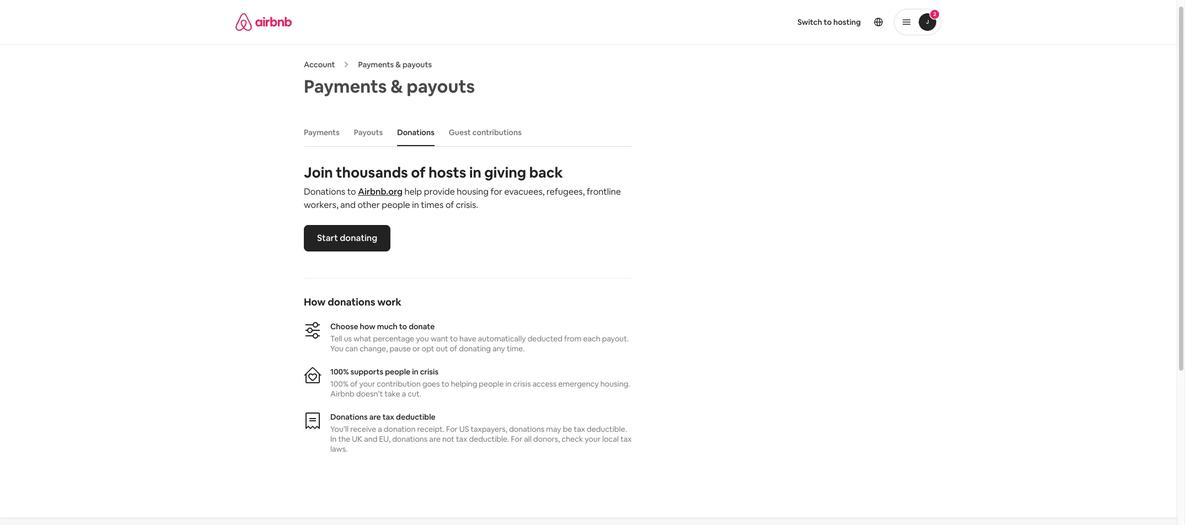 Task type: vqa. For each thing, say whether or not it's contained in the screenshot.
Standard
no



Task type: describe. For each thing, give the bounding box(es) containing it.
0 vertical spatial payments
[[358, 60, 394, 70]]

airbnb.org
[[358, 186, 403, 198]]

2 100% from the top
[[331, 379, 349, 389]]

much
[[377, 322, 398, 332]]

time.
[[507, 344, 525, 354]]

account
[[304, 60, 335, 70]]

donations for donations to airbnb.org
[[304, 186, 346, 198]]

1 vertical spatial &
[[391, 75, 403, 98]]

local
[[603, 434, 619, 444]]

us
[[460, 424, 469, 434]]

may
[[546, 424, 562, 434]]

receive
[[351, 424, 376, 434]]

thousands
[[336, 163, 408, 182]]

of inside 'help provide housing for evacuees, refugees, frontline workers, and other people in times of crisis.'
[[446, 199, 454, 211]]

1 horizontal spatial donations
[[392, 434, 428, 444]]

pause
[[390, 344, 411, 354]]

laws.
[[331, 444, 348, 454]]

to down thousands
[[347, 186, 356, 198]]

access
[[533, 379, 557, 389]]

people inside 'help provide housing for evacuees, refugees, frontline workers, and other people in times of crisis.'
[[382, 199, 410, 211]]

payouts button
[[349, 122, 389, 143]]

guest
[[449, 127, 471, 137]]

in down time.
[[506, 379, 512, 389]]

2 button
[[894, 9, 942, 35]]

have
[[460, 334, 477, 344]]

supports
[[351, 367, 384, 377]]

0 vertical spatial payouts
[[403, 60, 432, 70]]

how
[[304, 296, 326, 308]]

your inside donations are tax deductible you'll receive a donation receipt. for us taxpayers, donations may be tax deductible. in the uk and eu, donations are not tax deductible. for all donors, check your local tax laws.
[[585, 434, 601, 444]]

donors,
[[534, 434, 560, 444]]

you'll
[[331, 424, 349, 434]]

tab list containing payments
[[299, 119, 633, 146]]

airbnb.org link
[[358, 186, 403, 198]]

donations for donations are tax deductible you'll receive a donation receipt. for us taxpayers, donations may be tax deductible. in the uk and eu, donations are not tax deductible. for all donors, check your local tax laws.
[[331, 412, 368, 422]]

cut.
[[408, 389, 422, 399]]

1 vertical spatial payments
[[304, 75, 387, 98]]

emergency
[[559, 379, 599, 389]]

hosting
[[834, 17, 861, 27]]

each
[[583, 334, 601, 344]]

tell
[[331, 334, 342, 344]]

receipt.
[[417, 424, 445, 434]]

work
[[378, 296, 402, 308]]

100% supports people in crisis 100% of your contribution goes to helping people in crisis access emergency housing. airbnb doesn't take a cut.
[[331, 367, 630, 399]]

1 vertical spatial payments & payouts
[[304, 75, 475, 98]]

you
[[331, 344, 344, 354]]

eu,
[[379, 434, 391, 444]]

all
[[524, 434, 532, 444]]

in
[[331, 434, 337, 444]]

deducted
[[528, 334, 563, 344]]

you
[[416, 334, 429, 344]]

0 vertical spatial payments & payouts
[[358, 60, 432, 70]]

help provide housing for evacuees, refugees, frontline workers, and other people in times of crisis.
[[304, 186, 621, 211]]

to inside 100% supports people in crisis 100% of your contribution goes to helping people in crisis access emergency housing. airbnb doesn't take a cut.
[[442, 379, 450, 389]]

percentage
[[373, 334, 415, 344]]

out
[[436, 344, 448, 354]]

payments inside button
[[304, 127, 340, 137]]

in up contribution
[[412, 367, 419, 377]]

tax right not
[[456, 434, 468, 444]]

a inside donations are tax deductible you'll receive a donation receipt. for us taxpayers, donations may be tax deductible. in the uk and eu, donations are not tax deductible. for all donors, check your local tax laws.
[[378, 424, 382, 434]]

1 100% from the top
[[331, 367, 349, 377]]

giving
[[485, 163, 527, 182]]

helping
[[451, 379, 477, 389]]

guest contributions
[[449, 127, 522, 137]]

provide
[[424, 186, 455, 198]]

and inside 'help provide housing for evacuees, refugees, frontline workers, and other people in times of crisis.'
[[341, 199, 356, 211]]

payouts
[[354, 127, 383, 137]]

how donations work
[[304, 296, 402, 308]]

for
[[491, 186, 503, 198]]

automatically
[[478, 334, 526, 344]]

evacuees,
[[505, 186, 545, 198]]

from
[[565, 334, 582, 344]]

switch
[[798, 17, 823, 27]]

help
[[405, 186, 422, 198]]

0 horizontal spatial crisis
[[420, 367, 439, 377]]

change,
[[360, 344, 388, 354]]

donations button
[[392, 122, 440, 143]]

1 vertical spatial payouts
[[407, 75, 475, 98]]

donation
[[384, 424, 416, 434]]

contribution
[[377, 379, 421, 389]]

want
[[431, 334, 449, 344]]

1 horizontal spatial for
[[511, 434, 523, 444]]

times
[[421, 199, 444, 211]]

1 horizontal spatial crisis
[[514, 379, 531, 389]]

in inside 'help provide housing for evacuees, refugees, frontline workers, and other people in times of crisis.'
[[412, 199, 419, 211]]

to inside profile element
[[824, 17, 832, 27]]

uk
[[352, 434, 363, 444]]

tax right be
[[574, 424, 585, 434]]

opt
[[422, 344, 435, 354]]

doesn't
[[356, 389, 383, 399]]

airbnb
[[331, 389, 355, 399]]

0 horizontal spatial for
[[446, 424, 458, 434]]

how
[[360, 322, 376, 332]]

your inside 100% supports people in crisis 100% of your contribution goes to helping people in crisis access emergency housing. airbnb doesn't take a cut.
[[359, 379, 375, 389]]

or
[[413, 344, 420, 354]]

hosts
[[429, 163, 467, 182]]

start
[[317, 232, 338, 244]]

contributions
[[473, 127, 522, 137]]

start donating
[[317, 232, 378, 244]]

account link
[[304, 60, 335, 70]]



Task type: locate. For each thing, give the bounding box(es) containing it.
donations up 'join thousands of hosts in giving back'
[[397, 127, 435, 137]]

1 horizontal spatial deductible.
[[587, 424, 627, 434]]

payments button
[[299, 122, 345, 143]]

1 vertical spatial your
[[585, 434, 601, 444]]

us
[[344, 334, 352, 344]]

0 vertical spatial donating
[[340, 232, 378, 244]]

0 vertical spatial 100%
[[331, 367, 349, 377]]

of down the provide
[[446, 199, 454, 211]]

2
[[934, 10, 937, 18]]

people up contribution
[[385, 367, 411, 377]]

the
[[338, 434, 350, 444]]

of down supports
[[350, 379, 358, 389]]

0 horizontal spatial deductible.
[[469, 434, 510, 444]]

1 horizontal spatial are
[[429, 434, 441, 444]]

a left cut. at the bottom of the page
[[402, 389, 406, 399]]

your down supports
[[359, 379, 375, 389]]

deductible.
[[587, 424, 627, 434], [469, 434, 510, 444]]

a right receive
[[378, 424, 382, 434]]

1 vertical spatial a
[[378, 424, 382, 434]]

donations to airbnb.org
[[304, 186, 403, 198]]

donations
[[328, 296, 376, 308], [509, 424, 545, 434], [392, 434, 428, 444]]

0 vertical spatial your
[[359, 379, 375, 389]]

2 horizontal spatial donations
[[509, 424, 545, 434]]

donating inside choose how much to donate tell us what percentage you want to have automatically deducted from each payout. you can change, pause or opt out of donating any time.
[[459, 344, 491, 354]]

for left all
[[511, 434, 523, 444]]

your left local
[[585, 434, 601, 444]]

payments & payouts
[[358, 60, 432, 70], [304, 75, 475, 98]]

2 vertical spatial people
[[479, 379, 504, 389]]

of right out
[[450, 344, 458, 354]]

in
[[470, 163, 482, 182], [412, 199, 419, 211], [412, 367, 419, 377], [506, 379, 512, 389]]

to right switch
[[824, 17, 832, 27]]

of
[[411, 163, 426, 182], [446, 199, 454, 211], [450, 344, 458, 354], [350, 379, 358, 389]]

payout.
[[602, 334, 629, 344]]

switch to hosting link
[[791, 10, 868, 34]]

for
[[446, 424, 458, 434], [511, 434, 523, 444]]

are
[[370, 412, 381, 422], [429, 434, 441, 444]]

0 horizontal spatial are
[[370, 412, 381, 422]]

join thousands of hosts in giving back
[[304, 163, 563, 182]]

any
[[493, 344, 505, 354]]

are left not
[[429, 434, 441, 444]]

donating left any
[[459, 344, 491, 354]]

0 horizontal spatial a
[[378, 424, 382, 434]]

a inside 100% supports people in crisis 100% of your contribution goes to helping people in crisis access emergency housing. airbnb doesn't take a cut.
[[402, 389, 406, 399]]

and inside donations are tax deductible you'll receive a donation receipt. for us taxpayers, donations may be tax deductible. in the uk and eu, donations are not tax deductible. for all donors, check your local tax laws.
[[364, 434, 378, 444]]

donations left may at the left bottom of page
[[509, 424, 545, 434]]

tax right local
[[621, 434, 632, 444]]

0 vertical spatial are
[[370, 412, 381, 422]]

housing.
[[601, 379, 630, 389]]

tax up donation
[[383, 412, 395, 422]]

to right goes
[[442, 379, 450, 389]]

0 horizontal spatial your
[[359, 379, 375, 389]]

1 horizontal spatial and
[[364, 434, 378, 444]]

0 horizontal spatial donating
[[340, 232, 378, 244]]

crisis
[[420, 367, 439, 377], [514, 379, 531, 389]]

housing
[[457, 186, 489, 198]]

workers,
[[304, 199, 339, 211]]

donations inside the donations button
[[397, 127, 435, 137]]

of inside choose how much to donate tell us what percentage you want to have automatically deducted from each payout. you can change, pause or opt out of donating any time.
[[450, 344, 458, 354]]

100% up airbnb
[[331, 367, 349, 377]]

switch to hosting
[[798, 17, 861, 27]]

frontline
[[587, 186, 621, 198]]

donations inside donations are tax deductible you'll receive a donation receipt. for us taxpayers, donations may be tax deductible. in the uk and eu, donations are not tax deductible. for all donors, check your local tax laws.
[[331, 412, 368, 422]]

people
[[382, 199, 410, 211], [385, 367, 411, 377], [479, 379, 504, 389]]

people down airbnb.org on the left of the page
[[382, 199, 410, 211]]

not
[[443, 434, 455, 444]]

start donating link
[[304, 225, 391, 252]]

1 horizontal spatial a
[[402, 389, 406, 399]]

and
[[341, 199, 356, 211], [364, 434, 378, 444]]

crisis up goes
[[420, 367, 439, 377]]

donations for donations
[[397, 127, 435, 137]]

0 vertical spatial a
[[402, 389, 406, 399]]

1 vertical spatial and
[[364, 434, 378, 444]]

0 horizontal spatial donations
[[328, 296, 376, 308]]

1 horizontal spatial your
[[585, 434, 601, 444]]

crisis left access
[[514, 379, 531, 389]]

0 vertical spatial donations
[[397, 127, 435, 137]]

other
[[358, 199, 380, 211]]

and right uk
[[364, 434, 378, 444]]

crisis.
[[456, 199, 478, 211]]

tax
[[383, 412, 395, 422], [574, 424, 585, 434], [456, 434, 468, 444], [621, 434, 632, 444]]

choose how much to donate tell us what percentage you want to have automatically deducted from each payout. you can change, pause or opt out of donating any time.
[[331, 322, 629, 354]]

1 horizontal spatial donating
[[459, 344, 491, 354]]

0 vertical spatial crisis
[[420, 367, 439, 377]]

and down donations to airbnb.org
[[341, 199, 356, 211]]

can
[[345, 344, 358, 354]]

&
[[396, 60, 401, 70], [391, 75, 403, 98]]

guest contributions button
[[444, 122, 527, 143]]

people right helping
[[479, 379, 504, 389]]

back
[[530, 163, 563, 182]]

in down help
[[412, 199, 419, 211]]

1 vertical spatial are
[[429, 434, 441, 444]]

join
[[304, 163, 333, 182]]

to
[[824, 17, 832, 27], [347, 186, 356, 198], [399, 322, 407, 332], [450, 334, 458, 344], [442, 379, 450, 389]]

taxpayers,
[[471, 424, 508, 434]]

1 vertical spatial donations
[[304, 186, 346, 198]]

donations up you'll
[[331, 412, 368, 422]]

donations up choose
[[328, 296, 376, 308]]

0 vertical spatial and
[[341, 199, 356, 211]]

tab list
[[299, 119, 633, 146]]

payouts
[[403, 60, 432, 70], [407, 75, 475, 98]]

choose
[[331, 322, 358, 332]]

100% left doesn't
[[331, 379, 349, 389]]

donations are tax deductible you'll receive a donation receipt. for us taxpayers, donations may be tax deductible. in the uk and eu, donations are not tax deductible. for all donors, check your local tax laws.
[[331, 412, 632, 454]]

take
[[385, 389, 400, 399]]

payments
[[358, 60, 394, 70], [304, 75, 387, 98], [304, 127, 340, 137]]

of inside 100% supports people in crisis 100% of your contribution goes to helping people in crisis access emergency housing. airbnb doesn't take a cut.
[[350, 379, 358, 389]]

donations
[[397, 127, 435, 137], [304, 186, 346, 198], [331, 412, 368, 422]]

1 vertical spatial donating
[[459, 344, 491, 354]]

2 vertical spatial payments
[[304, 127, 340, 137]]

your
[[359, 379, 375, 389], [585, 434, 601, 444]]

in up housing
[[470, 163, 482, 182]]

100%
[[331, 367, 349, 377], [331, 379, 349, 389]]

goes
[[423, 379, 440, 389]]

donate
[[409, 322, 435, 332]]

profile element
[[602, 0, 942, 44]]

refugees,
[[547, 186, 585, 198]]

for left the 'us'
[[446, 424, 458, 434]]

1 vertical spatial 100%
[[331, 379, 349, 389]]

2 vertical spatial donations
[[331, 412, 368, 422]]

donations down deductible on the bottom
[[392, 434, 428, 444]]

0 vertical spatial &
[[396, 60, 401, 70]]

be
[[563, 424, 572, 434]]

of up help
[[411, 163, 426, 182]]

donating right start
[[340, 232, 378, 244]]

to up percentage
[[399, 322, 407, 332]]

donations up workers,
[[304, 186, 346, 198]]

1 vertical spatial people
[[385, 367, 411, 377]]

0 vertical spatial people
[[382, 199, 410, 211]]

are up receive
[[370, 412, 381, 422]]

1 vertical spatial crisis
[[514, 379, 531, 389]]

deductible. right the 'us'
[[469, 434, 510, 444]]

donating inside "link"
[[340, 232, 378, 244]]

donating
[[340, 232, 378, 244], [459, 344, 491, 354]]

a
[[402, 389, 406, 399], [378, 424, 382, 434]]

0 horizontal spatial and
[[341, 199, 356, 211]]

deductible. right check
[[587, 424, 627, 434]]

deductible
[[396, 412, 436, 422]]

to left have
[[450, 334, 458, 344]]

check
[[562, 434, 583, 444]]

what
[[354, 334, 372, 344]]



